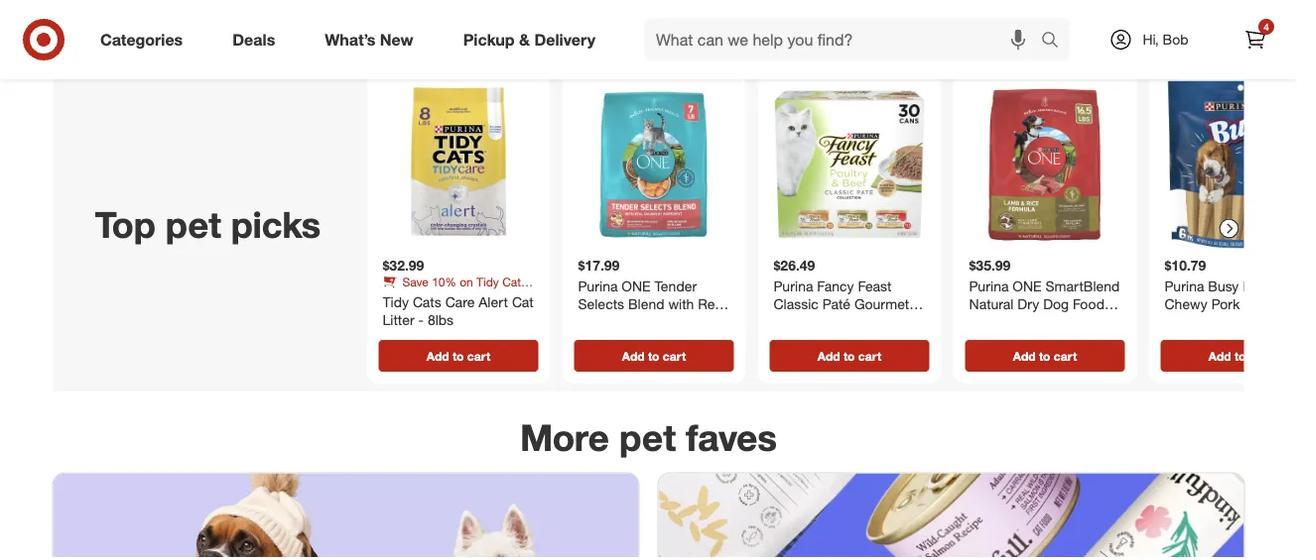 Task type: vqa. For each thing, say whether or not it's contained in the screenshot.
top Cats
yes



Task type: describe. For each thing, give the bounding box(es) containing it.
deals link
[[216, 18, 300, 62]]

$35.99
[[970, 257, 1011, 274]]

care
[[383, 290, 406, 305]]

cats inside the tidy cats care alert cat litter - 8lbs
[[413, 294, 442, 311]]

to for $17.99
[[648, 349, 660, 364]]

faves
[[686, 416, 777, 460]]

on
[[460, 275, 473, 290]]

tidy cats care alert cat litter - 8lbs
[[383, 294, 534, 329]]

add to cart for $17.99
[[622, 349, 686, 364]]

busy
[[1209, 278, 1239, 296]]

care
[[445, 294, 475, 311]]

search
[[1033, 32, 1080, 51]]

top
[[95, 203, 156, 246]]

cart for $17.99
[[663, 349, 686, 364]]

$26.49 link
[[766, 81, 934, 337]]

purina fancy feast classic paté gourmet wet cat food poultry chicken, turkey & beef collection - 3oz/30ct variety pack image
[[766, 81, 934, 249]]

to for $26.49
[[844, 349, 855, 364]]

categories link
[[83, 18, 208, 62]]

cart for $26.49
[[859, 349, 882, 364]]

alert
[[479, 294, 508, 311]]

to for $35.99
[[1039, 349, 1051, 364]]

purina one smartblend natural dry dog food with rice and lamb - 16.5lbs image
[[962, 81, 1129, 249]]

add for $35.99
[[1014, 349, 1036, 364]]

cats inside save 10% on tidy cats care alert cat litter
[[503, 275, 527, 290]]

add to cart for $26.49
[[818, 349, 882, 364]]

purina one tender selects blend with real salmon & fish adult premium dry cat food - 7lbs image
[[570, 81, 738, 249]]

purina busy bone chewy pork flavor dog treats - 6ct image
[[1157, 81, 1298, 249]]

add to cart button for $35.99
[[966, 341, 1125, 373]]

pickup
[[463, 30, 515, 49]]

bob
[[1163, 31, 1189, 48]]

top pet picks
[[95, 203, 321, 246]]

add to cart button for $17.99
[[574, 341, 734, 373]]

pickup & delivery link
[[446, 18, 621, 62]]

alert
[[409, 290, 433, 305]]

pet for top
[[166, 203, 221, 246]]

add for $26.49
[[818, 349, 841, 364]]

new
[[380, 30, 414, 49]]

deals
[[233, 30, 275, 49]]



Task type: locate. For each thing, give the bounding box(es) containing it.
add
[[427, 349, 449, 364], [622, 349, 645, 364], [818, 349, 841, 364], [1014, 349, 1036, 364], [1209, 349, 1232, 364]]

&
[[519, 30, 530, 49]]

1 add to cart from the left
[[427, 349, 491, 364]]

What can we help you find? suggestions appear below search field
[[644, 18, 1046, 62]]

3 add to cart from the left
[[818, 349, 882, 364]]

what's
[[325, 30, 376, 49]]

what's new
[[325, 30, 414, 49]]

$35.99 link
[[962, 81, 1129, 337]]

3 cart from the left
[[859, 349, 882, 364]]

add to cart for $35.99
[[1014, 349, 1077, 364]]

4 link
[[1234, 18, 1278, 62]]

picks
[[231, 203, 321, 246]]

cat
[[437, 290, 453, 305]]

2 to from the left
[[648, 349, 660, 364]]

tidy left alert
[[383, 294, 409, 311]]

pet right more on the left bottom of page
[[620, 416, 676, 460]]

to
[[453, 349, 464, 364], [648, 349, 660, 364], [844, 349, 855, 364], [1039, 349, 1051, 364], [1235, 349, 1246, 364]]

hi,
[[1143, 31, 1159, 48]]

pet right top
[[166, 203, 221, 246]]

4 add to cart from the left
[[1014, 349, 1077, 364]]

5 to from the left
[[1235, 349, 1246, 364]]

save 10% on tidy cats care alert cat litter
[[383, 275, 527, 305]]

0 vertical spatial pet
[[166, 203, 221, 246]]

pickup & delivery
[[463, 30, 596, 49]]

4
[[1264, 20, 1270, 33]]

tidy inside the tidy cats care alert cat litter - 8lbs
[[383, 294, 409, 311]]

1 to from the left
[[453, 349, 464, 364]]

cats down save
[[413, 294, 442, 311]]

pet inside carousel region
[[166, 203, 221, 246]]

1 cart from the left
[[467, 349, 491, 364]]

4 add from the left
[[1014, 349, 1036, 364]]

categories
[[100, 30, 183, 49]]

5 cart from the left
[[1250, 349, 1273, 364]]

pet
[[166, 203, 221, 246], [620, 416, 676, 460]]

5 add to cart button from the left
[[1161, 341, 1298, 373]]

1 vertical spatial tidy
[[383, 294, 409, 311]]

10%
[[432, 275, 457, 290]]

4 add to cart button from the left
[[966, 341, 1125, 373]]

1 horizontal spatial cats
[[503, 275, 527, 290]]

0 vertical spatial tidy
[[477, 275, 499, 290]]

what's new link
[[308, 18, 438, 62]]

add to cart button for $26.49
[[770, 341, 930, 373]]

2 add to cart button from the left
[[574, 341, 734, 373]]

search button
[[1033, 18, 1080, 66]]

purina
[[1165, 278, 1205, 296]]

add to cart
[[427, 349, 491, 364], [622, 349, 686, 364], [818, 349, 882, 364], [1014, 349, 1077, 364], [1209, 349, 1273, 364]]

1 horizontal spatial pet
[[620, 416, 676, 460]]

cart for $35.99
[[1054, 349, 1077, 364]]

3 to from the left
[[844, 349, 855, 364]]

5 add to cart from the left
[[1209, 349, 1273, 364]]

pork
[[1212, 296, 1240, 313]]

more
[[520, 416, 609, 460]]

2 cart from the left
[[663, 349, 686, 364]]

3 add to cart button from the left
[[770, 341, 930, 373]]

1 add from the left
[[427, 349, 449, 364]]

hi, bob
[[1143, 31, 1189, 48]]

0 horizontal spatial pet
[[166, 203, 221, 246]]

8lbs
[[428, 311, 454, 329]]

cats
[[503, 275, 527, 290], [413, 294, 442, 311]]

0 horizontal spatial tidy
[[383, 294, 409, 311]]

cart
[[467, 349, 491, 364], [663, 349, 686, 364], [859, 349, 882, 364], [1054, 349, 1077, 364], [1250, 349, 1273, 364]]

2 add to cart from the left
[[622, 349, 686, 364]]

3 add from the left
[[818, 349, 841, 364]]

4 to from the left
[[1039, 349, 1051, 364]]

add for $17.99
[[622, 349, 645, 364]]

bone
[[1243, 278, 1276, 296]]

2 add from the left
[[622, 349, 645, 364]]

tidy cats care alert cat litter - 8lbs image
[[375, 81, 543, 249]]

more pet faves
[[520, 416, 777, 460]]

cats up cat
[[503, 275, 527, 290]]

delivery
[[535, 30, 596, 49]]

litter
[[383, 311, 415, 329]]

chewy
[[1165, 296, 1208, 313]]

-
[[419, 311, 424, 329]]

cat
[[512, 294, 534, 311]]

1 horizontal spatial tidy
[[477, 275, 499, 290]]

tidy inside save 10% on tidy cats care alert cat litter
[[477, 275, 499, 290]]

carousel region
[[53, 65, 1298, 408]]

$32.99
[[383, 257, 424, 274]]

litter
[[456, 290, 480, 305]]

flavor
[[1244, 296, 1282, 313]]

5 add from the left
[[1209, 349, 1232, 364]]

pet for more
[[620, 416, 676, 460]]

4 cart from the left
[[1054, 349, 1077, 364]]

$26.49
[[774, 257, 815, 274]]

1 vertical spatial pet
[[620, 416, 676, 460]]

$10.79
[[1165, 257, 1207, 274]]

$17.99
[[578, 257, 620, 274]]

save
[[403, 275, 429, 290]]

1 vertical spatial cats
[[413, 294, 442, 311]]

tidy
[[477, 275, 499, 290], [383, 294, 409, 311]]

1 add to cart button from the left
[[379, 341, 539, 373]]

0 horizontal spatial cats
[[413, 294, 442, 311]]

0 vertical spatial cats
[[503, 275, 527, 290]]

$10.79 purina busy bone chewy pork flavor d
[[1165, 257, 1298, 330]]

add to cart button
[[379, 341, 539, 373], [574, 341, 734, 373], [770, 341, 930, 373], [966, 341, 1125, 373], [1161, 341, 1298, 373]]

tidy up alert
[[477, 275, 499, 290]]

$17.99 link
[[570, 81, 738, 337]]



